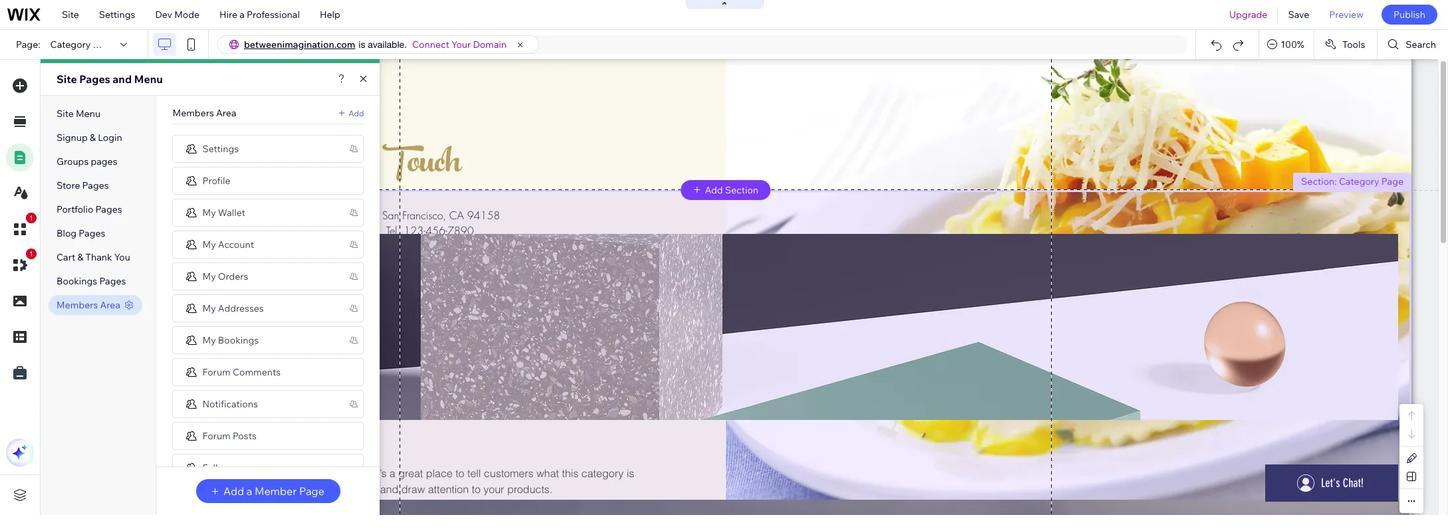 Task type: vqa. For each thing, say whether or not it's contained in the screenshot.
the topmost &
yes



Task type: locate. For each thing, give the bounding box(es) containing it.
0 vertical spatial &
[[90, 132, 96, 144]]

and
[[113, 72, 132, 86]]

0 vertical spatial settings
[[99, 9, 135, 21]]

publish
[[1394, 9, 1425, 21]]

1 vertical spatial category
[[1339, 176, 1379, 187]]

tools
[[1342, 39, 1365, 51]]

preview button
[[1319, 0, 1374, 29]]

1 vertical spatial 1 button
[[6, 249, 37, 279]]

my left orders
[[202, 270, 216, 282]]

2 1 button from the top
[[6, 249, 37, 279]]

1 horizontal spatial members area
[[173, 107, 236, 119]]

settings
[[99, 9, 135, 21], [202, 143, 239, 155]]

0 vertical spatial members
[[173, 107, 214, 119]]

1 button
[[6, 213, 37, 243], [6, 249, 37, 279]]

site up site menu
[[57, 72, 77, 86]]

forum for forum posts
[[202, 430, 231, 442]]

notifications
[[202, 398, 258, 410]]

bookings
[[57, 275, 97, 287], [218, 334, 259, 346]]

forum up notifications
[[202, 366, 231, 378]]

1 vertical spatial a
[[246, 485, 252, 498]]

a for add
[[246, 485, 252, 498]]

bookings down the cart
[[57, 275, 97, 287]]

pages up portfolio pages
[[82, 180, 109, 191]]

0 vertical spatial a
[[240, 9, 245, 21]]

0 horizontal spatial settings
[[99, 9, 135, 21]]

1 vertical spatial menu
[[76, 108, 100, 120]]

2 horizontal spatial add
[[705, 184, 723, 196]]

betweenimagination.com
[[244, 39, 355, 51]]

bookings down addresses
[[218, 334, 259, 346]]

add inside button
[[705, 184, 723, 196]]

dev
[[155, 9, 172, 21]]

0 vertical spatial site
[[62, 9, 79, 21]]

& right the cart
[[77, 251, 83, 263]]

my
[[202, 206, 216, 218], [202, 238, 216, 250], [202, 270, 216, 282], [202, 302, 216, 314], [202, 334, 216, 346]]

add inside 'button'
[[223, 485, 244, 498]]

available.
[[368, 39, 407, 50]]

my bookings
[[202, 334, 259, 346]]

0 vertical spatial 1
[[29, 214, 33, 222]]

pages
[[79, 72, 110, 86], [82, 180, 109, 191], [95, 203, 122, 215], [79, 227, 105, 239], [99, 275, 126, 287]]

2 my from the top
[[202, 238, 216, 250]]

site
[[62, 9, 79, 21], [57, 72, 77, 86], [57, 108, 74, 120]]

0 horizontal spatial a
[[240, 9, 245, 21]]

2 vertical spatial page
[[299, 485, 324, 498]]

forum left the posts
[[202, 430, 231, 442]]

search button
[[1378, 30, 1448, 59]]

my for my wallet
[[202, 206, 216, 218]]

my down my addresses
[[202, 334, 216, 346]]

0 vertical spatial members area
[[173, 107, 236, 119]]

pages left 'and'
[[79, 72, 110, 86]]

products
[[185, 207, 225, 219]]

1
[[29, 214, 33, 222], [29, 250, 33, 258]]

1 vertical spatial site
[[57, 72, 77, 86]]

cart
[[57, 251, 75, 263]]

save
[[1288, 9, 1309, 21]]

my addresses
[[202, 302, 264, 314]]

blog pages
[[57, 227, 105, 239]]

category
[[50, 39, 91, 51], [1339, 176, 1379, 187]]

pages down you on the left of page
[[99, 275, 126, 287]]

& for cart
[[77, 251, 83, 263]]

hire a professional
[[219, 9, 300, 21]]

1 horizontal spatial bookings
[[218, 334, 259, 346]]

add a member page button
[[196, 479, 340, 503]]

members
[[173, 107, 214, 119], [57, 299, 98, 311]]

pages for blog
[[79, 227, 105, 239]]

domain
[[473, 39, 507, 51]]

section: category page
[[1301, 176, 1404, 187]]

site up signup
[[57, 108, 74, 120]]

add
[[349, 108, 364, 118], [705, 184, 723, 196], [223, 485, 244, 498]]

professional
[[247, 9, 300, 21]]

0 vertical spatial forum
[[202, 366, 231, 378]]

1 vertical spatial forum
[[202, 430, 231, 442]]

1 button left blog
[[6, 213, 37, 243]]

1 button left the cart
[[6, 249, 37, 279]]

a right hire
[[240, 9, 245, 21]]

2 horizontal spatial page
[[1381, 176, 1404, 187]]

login
[[98, 132, 122, 144]]

0 horizontal spatial category
[[50, 39, 91, 51]]

0 horizontal spatial members
[[57, 299, 98, 311]]

2 1 from the top
[[29, 250, 33, 258]]

followers
[[202, 462, 244, 474]]

site pages and menu
[[57, 72, 163, 86]]

1 horizontal spatial a
[[246, 485, 252, 498]]

0 vertical spatial page
[[93, 39, 115, 51]]

preview
[[1329, 9, 1364, 21]]

members area
[[173, 107, 236, 119], [57, 299, 120, 311]]

pages down quick
[[79, 227, 105, 239]]

section:
[[1301, 176, 1337, 187]]

forum
[[202, 366, 231, 378], [202, 430, 231, 442]]

1 horizontal spatial &
[[90, 132, 96, 144]]

4 my from the top
[[202, 302, 216, 314]]

1 horizontal spatial settings
[[202, 143, 239, 155]]

& left login
[[90, 132, 96, 144]]

a inside 'button'
[[246, 485, 252, 498]]

2 vertical spatial site
[[57, 108, 74, 120]]

signup & login
[[57, 132, 122, 144]]

you
[[114, 251, 130, 263]]

my left account
[[202, 238, 216, 250]]

1 my from the top
[[202, 206, 216, 218]]

2 vertical spatial add
[[223, 485, 244, 498]]

edit
[[103, 207, 120, 219]]

menu right 'and'
[[134, 72, 163, 86]]

posts
[[233, 430, 257, 442]]

hire
[[219, 9, 237, 21]]

area
[[216, 107, 236, 119], [100, 299, 120, 311]]

0 horizontal spatial bookings
[[57, 275, 97, 287]]

0 vertical spatial add
[[349, 108, 364, 118]]

site for site pages and menu
[[57, 72, 77, 86]]

my left addresses
[[202, 302, 216, 314]]

help
[[320, 9, 340, 21]]

1 forum from the top
[[202, 366, 231, 378]]

category right section:
[[1339, 176, 1379, 187]]

pages
[[91, 156, 117, 168]]

a
[[240, 9, 245, 21], [246, 485, 252, 498]]

1 vertical spatial 1
[[29, 250, 33, 258]]

my for my orders
[[202, 270, 216, 282]]

manage products
[[148, 207, 225, 219]]

settings up category page
[[99, 9, 135, 21]]

comments
[[233, 366, 281, 378]]

site up category page
[[62, 9, 79, 21]]

my left wallet
[[202, 206, 216, 218]]

pages right the portfolio
[[95, 203, 122, 215]]

my for my account
[[202, 238, 216, 250]]

1 vertical spatial page
[[1381, 176, 1404, 187]]

0 vertical spatial category
[[50, 39, 91, 51]]

1 1 from the top
[[29, 214, 33, 222]]

1 horizontal spatial page
[[299, 485, 324, 498]]

groups pages
[[57, 156, 117, 168]]

1 horizontal spatial category
[[1339, 176, 1379, 187]]

1 vertical spatial members area
[[57, 299, 120, 311]]

menu
[[134, 72, 163, 86], [76, 108, 100, 120]]

my for my bookings
[[202, 334, 216, 346]]

0 vertical spatial 1 button
[[6, 213, 37, 243]]

0 horizontal spatial &
[[77, 251, 83, 263]]

2 forum from the top
[[202, 430, 231, 442]]

portfolio
[[57, 203, 93, 215]]

1 horizontal spatial add
[[349, 108, 364, 118]]

1 for second 1 button from the bottom of the page
[[29, 214, 33, 222]]

category up site pages and menu
[[50, 39, 91, 51]]

0 horizontal spatial area
[[100, 299, 120, 311]]

menu up signup & login
[[76, 108, 100, 120]]

a left member
[[246, 485, 252, 498]]

pages for store
[[82, 180, 109, 191]]

site for site menu
[[57, 108, 74, 120]]

1 horizontal spatial area
[[216, 107, 236, 119]]

5 my from the top
[[202, 334, 216, 346]]

quick
[[75, 207, 101, 219]]

0 vertical spatial menu
[[134, 72, 163, 86]]

1 vertical spatial add
[[705, 184, 723, 196]]

100% button
[[1259, 30, 1314, 59]]

category page
[[50, 39, 115, 51]]

&
[[90, 132, 96, 144], [77, 251, 83, 263]]

settings up profile
[[202, 143, 239, 155]]

3 my from the top
[[202, 270, 216, 282]]

1 left the cart
[[29, 250, 33, 258]]

1 vertical spatial &
[[77, 251, 83, 263]]

dev mode
[[155, 9, 200, 21]]

0 horizontal spatial members area
[[57, 299, 120, 311]]

1 vertical spatial settings
[[202, 143, 239, 155]]

100%
[[1281, 39, 1304, 51]]

pages for portfolio
[[95, 203, 122, 215]]

cart & thank you
[[57, 251, 130, 263]]

orders
[[218, 270, 248, 282]]

store
[[57, 180, 80, 191]]

your
[[451, 39, 471, 51]]

1 left the portfolio
[[29, 214, 33, 222]]

0 horizontal spatial add
[[223, 485, 244, 498]]

page
[[93, 39, 115, 51], [1381, 176, 1404, 187], [299, 485, 324, 498]]

my for my addresses
[[202, 302, 216, 314]]

portfolio pages
[[57, 203, 122, 215]]

my wallet
[[202, 206, 245, 218]]

forum for forum comments
[[202, 366, 231, 378]]

0 vertical spatial area
[[216, 107, 236, 119]]



Task type: describe. For each thing, give the bounding box(es) containing it.
my account
[[202, 238, 254, 250]]

1 horizontal spatial menu
[[134, 72, 163, 86]]

add section
[[705, 184, 758, 196]]

is
[[359, 39, 365, 50]]

is available. connect your domain
[[359, 39, 507, 51]]

groups
[[57, 156, 89, 168]]

add a member page
[[223, 485, 324, 498]]

forum comments
[[202, 366, 281, 378]]

add for add
[[349, 108, 364, 118]]

member
[[255, 485, 297, 498]]

quick edit
[[75, 207, 120, 219]]

section
[[725, 184, 758, 196]]

1 vertical spatial bookings
[[218, 334, 259, 346]]

signup
[[57, 132, 88, 144]]

site menu
[[57, 108, 100, 120]]

add section button
[[681, 180, 770, 200]]

pages for bookings
[[99, 275, 126, 287]]

site for site
[[62, 9, 79, 21]]

0 horizontal spatial menu
[[76, 108, 100, 120]]

blog
[[57, 227, 77, 239]]

thank
[[86, 251, 112, 263]]

search
[[1406, 39, 1436, 51]]

0 vertical spatial bookings
[[57, 275, 97, 287]]

my orders
[[202, 270, 248, 282]]

add for add section
[[705, 184, 723, 196]]

addresses
[[218, 302, 264, 314]]

a for hire
[[240, 9, 245, 21]]

account
[[218, 238, 254, 250]]

bookings pages
[[57, 275, 126, 287]]

mode
[[174, 9, 200, 21]]

1 1 button from the top
[[6, 213, 37, 243]]

wallet
[[218, 206, 245, 218]]

1 vertical spatial members
[[57, 299, 98, 311]]

upgrade
[[1229, 9, 1268, 21]]

page inside 'button'
[[299, 485, 324, 498]]

1 horizontal spatial members
[[173, 107, 214, 119]]

& for signup
[[90, 132, 96, 144]]

pages for site
[[79, 72, 110, 86]]

1 vertical spatial area
[[100, 299, 120, 311]]

profile
[[202, 175, 230, 186]]

publish button
[[1382, 5, 1437, 25]]

0 horizontal spatial page
[[93, 39, 115, 51]]

tools button
[[1314, 30, 1377, 59]]

forum posts
[[202, 430, 257, 442]]

store pages
[[57, 180, 109, 191]]

1 for 1st 1 button from the bottom
[[29, 250, 33, 258]]

add for add a member page
[[223, 485, 244, 498]]

manage
[[148, 207, 183, 219]]

save button
[[1278, 0, 1319, 29]]

connect
[[412, 39, 449, 51]]



